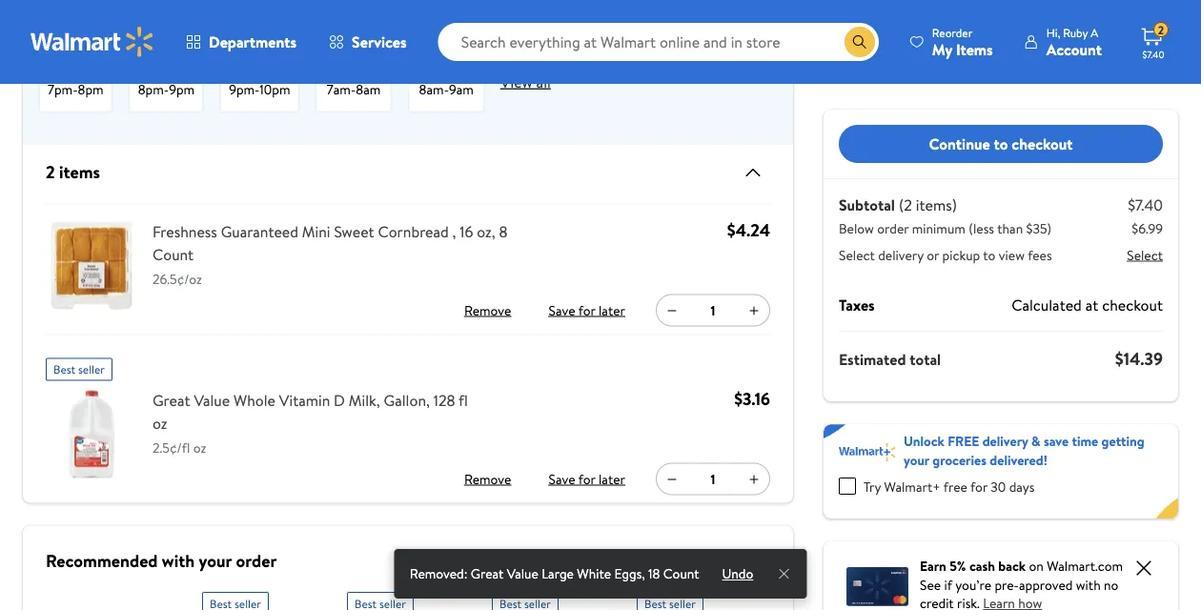 Task type: vqa. For each thing, say whether or not it's contained in the screenshot.
the Find in the Find a pharmacy link
no



Task type: locate. For each thing, give the bounding box(es) containing it.
delivery
[[878, 246, 924, 264], [983, 432, 1029, 451]]

hi,
[[1047, 24, 1061, 41]]

1 remove from the top
[[464, 301, 511, 319]]

to left view
[[983, 246, 996, 264]]

count
[[153, 244, 194, 265], [664, 565, 700, 583]]

oz up 2.5¢/fl
[[153, 412, 167, 433]]

1 1 from the top
[[711, 301, 716, 320]]

for left decrease quantity freshness guaranteed mini sweet cornbread , 16 oz, 8 count, current quantity 1 image
[[579, 301, 596, 319]]

for for decrease quantity freshness guaranteed mini sweet cornbread , 16 oz, 8 count, current quantity 1 image save for later button
[[579, 301, 596, 319]]

1 vertical spatial remove
[[464, 470, 511, 488]]

1 horizontal spatial with
[[1076, 576, 1101, 594]]

0 vertical spatial remove
[[464, 301, 511, 319]]

0 vertical spatial save for later button
[[545, 295, 629, 326]]

Walmart Site-Wide search field
[[438, 23, 879, 61]]

save
[[549, 301, 576, 319], [549, 470, 576, 488]]

count right the 18
[[664, 565, 700, 583]]

later left decrease quantity great value whole vitamin d milk, gallon, 128 fl oz, current quantity 1 icon
[[599, 470, 626, 488]]

save for later button left decrease quantity freshness guaranteed mini sweet cornbread , 16 oz, 8 count, current quantity 1 image
[[545, 295, 629, 326]]

0 horizontal spatial with
[[162, 549, 195, 573]]

1 vertical spatial later
[[599, 470, 626, 488]]

1 tomorrow from the left
[[325, 60, 383, 79]]

3 today from the left
[[243, 60, 277, 79]]

great up 2.5¢/fl
[[153, 390, 190, 411]]

today up 8pm- on the top left
[[149, 60, 183, 79]]

1 horizontal spatial count
[[664, 565, 700, 583]]

decrease quantity freshness guaranteed mini sweet cornbread , 16 oz, 8 count, current quantity 1 image
[[665, 303, 680, 318]]

0 vertical spatial oz
[[153, 412, 167, 433]]

0 vertical spatial to
[[994, 133, 1008, 154]]

2 left items
[[46, 160, 55, 184]]

services
[[352, 31, 407, 52]]

remove down oz,
[[464, 301, 511, 319]]

2 select from the left
[[1127, 246, 1163, 264]]

view
[[501, 71, 533, 92]]

0 horizontal spatial oz
[[153, 412, 167, 433]]

0 vertical spatial with
[[162, 549, 195, 573]]

0 vertical spatial 2
[[1158, 22, 1165, 38]]

2 1 from the top
[[711, 470, 716, 488]]

remove
[[464, 301, 511, 319], [464, 470, 511, 488]]

1 remove button from the top
[[457, 295, 518, 326]]

1 vertical spatial oz
[[193, 439, 206, 457]]

today inside today 8pm-9pm
[[149, 60, 183, 79]]

for left '30'
[[971, 477, 988, 496]]

1 horizontal spatial your
[[904, 451, 930, 469]]

delivery inside unlock free delivery & save time getting your groceries delivered!
[[983, 432, 1029, 451]]

count up 26.5¢/oz
[[153, 244, 194, 265]]

1 left increase quantity great value whole vitamin d milk, gallon, 128 fl oz, current quantity 1 icon
[[711, 470, 716, 488]]

1
[[711, 301, 716, 320], [711, 470, 716, 488]]

to inside button
[[994, 133, 1008, 154]]

later
[[599, 301, 626, 319], [599, 470, 626, 488]]

with right recommended at the left of page
[[162, 549, 195, 573]]

value left whole
[[194, 390, 230, 411]]

remove down fl
[[464, 470, 511, 488]]

1 vertical spatial 1
[[711, 470, 716, 488]]

tomorrow up "7am-"
[[325, 60, 383, 79]]

2 later from the top
[[599, 470, 626, 488]]

today up 10pm
[[243, 60, 277, 79]]

select down below on the right top
[[839, 246, 875, 264]]

1 later from the top
[[599, 301, 626, 319]]

save for decrease quantity freshness guaranteed mini sweet cornbread , 16 oz, 8 count, current quantity 1 image save for later button
[[549, 301, 576, 319]]

below
[[839, 219, 874, 238]]

16
[[460, 221, 473, 242]]

1 vertical spatial delivery
[[983, 432, 1029, 451]]

your inside unlock free delivery & save time getting your groceries delivered!
[[904, 451, 930, 469]]

0 vertical spatial count
[[153, 244, 194, 265]]

taxes
[[839, 295, 875, 316]]

if
[[945, 576, 953, 594]]

vitamin
[[279, 390, 330, 411]]

order
[[878, 219, 909, 238], [236, 549, 277, 573]]

large
[[542, 565, 574, 583]]

1 vertical spatial 2
[[46, 160, 55, 184]]

remove button for decrease quantity freshness guaranteed mini sweet cornbread , 16 oz, 8 count, current quantity 1 image save for later button
[[457, 295, 518, 326]]

with left no
[[1076, 576, 1101, 594]]

checkout right continue
[[1012, 133, 1073, 154]]

Try Walmart+ free for 30 days checkbox
[[839, 478, 856, 495]]

getting
[[1102, 432, 1145, 451]]

0 vertical spatial checkout
[[1012, 133, 1073, 154]]

your
[[904, 451, 930, 469], [199, 549, 232, 573]]

2 tomorrow from the left
[[417, 60, 476, 79]]

0 horizontal spatial today
[[59, 60, 92, 79]]

value inside great value whole vitamin d milk, gallon, 128 fl oz 2.5¢/fl oz
[[194, 390, 230, 411]]

0 horizontal spatial your
[[199, 549, 232, 573]]

for left decrease quantity great value whole vitamin d milk, gallon, 128 fl oz, current quantity 1 icon
[[579, 470, 596, 488]]

today
[[59, 60, 92, 79], [149, 60, 183, 79], [243, 60, 277, 79]]

0 horizontal spatial checkout
[[1012, 133, 1073, 154]]

0 horizontal spatial 2
[[46, 160, 55, 184]]

2 save for later from the top
[[549, 470, 626, 488]]

save for later button left decrease quantity great value whole vitamin d milk, gallon, 128 fl oz, current quantity 1 icon
[[545, 464, 629, 494]]

1 save for later button from the top
[[545, 295, 629, 326]]

0 vertical spatial value
[[194, 390, 230, 411]]

view
[[999, 246, 1025, 264]]

1 vertical spatial save for later
[[549, 470, 626, 488]]

account
[[1047, 39, 1102, 60]]

today 9pm-10pm
[[229, 60, 290, 99]]

save for later button for decrease quantity great value whole vitamin d milk, gallon, 128 fl oz, current quantity 1 icon
[[545, 464, 629, 494]]

select down $6.99
[[1127, 246, 1163, 264]]

to right continue
[[994, 133, 1008, 154]]

hide all items image
[[734, 161, 765, 184]]

with
[[162, 549, 195, 573], [1076, 576, 1101, 594]]

d
[[334, 390, 345, 411]]

remove for the remove button associated with decrease quantity great value whole vitamin d milk, gallon, 128 fl oz, current quantity 1 icon save for later button
[[464, 470, 511, 488]]

1 horizontal spatial tomorrow
[[417, 60, 476, 79]]

decrease quantity great value whole vitamin d milk, gallon, 128 fl oz, current quantity 1 image
[[665, 472, 680, 487]]

estimated total
[[839, 349, 941, 370]]

for
[[579, 301, 596, 319], [579, 470, 596, 488], [971, 477, 988, 496]]

9am
[[449, 80, 474, 99]]

for for decrease quantity great value whole vitamin d milk, gallon, 128 fl oz, current quantity 1 icon save for later button
[[579, 470, 596, 488]]

(2
[[899, 195, 913, 216]]

128
[[434, 390, 455, 411]]

value left large
[[507, 565, 539, 583]]

banner containing unlock free delivery & save time getting your groceries delivered!
[[824, 424, 1179, 519]]

1 horizontal spatial value
[[507, 565, 539, 583]]

Search search field
[[438, 23, 879, 61]]

great right "removed:"
[[471, 565, 504, 583]]

time
[[1072, 432, 1099, 451]]

remove button for decrease quantity great value whole vitamin d milk, gallon, 128 fl oz, current quantity 1 icon save for later button
[[457, 464, 518, 494]]

0 vertical spatial later
[[599, 301, 626, 319]]

with inside earn 5% cash back on walmart.com see if you're pre-approved with no credit risk.
[[1076, 576, 1101, 594]]

guaranteed
[[221, 221, 299, 242]]

0 horizontal spatial value
[[194, 390, 230, 411]]

1 vertical spatial save for later button
[[545, 464, 629, 494]]

1 horizontal spatial checkout
[[1103, 295, 1163, 316]]

2
[[1158, 22, 1165, 38], [46, 160, 55, 184]]

banner
[[824, 424, 1179, 519]]

2 for 2 items
[[46, 160, 55, 184]]

recommended with your order
[[46, 549, 277, 573]]

than
[[998, 219, 1023, 238]]

capital one credit card image
[[847, 563, 909, 606]]

1 vertical spatial value
[[507, 565, 539, 583]]

delivery left 'or'
[[878, 246, 924, 264]]

1 horizontal spatial delivery
[[983, 432, 1029, 451]]

freshness guaranteed mini sweet cornbread , 16 oz, 8 count 26.5¢/oz
[[153, 221, 508, 288]]

0 horizontal spatial great
[[153, 390, 190, 411]]

risk.
[[957, 594, 980, 610]]

remove button down fl
[[457, 464, 518, 494]]

for inside banner
[[971, 477, 988, 496]]

save for later left decrease quantity freshness guaranteed mini sweet cornbread , 16 oz, 8 count, current quantity 1 image
[[549, 301, 626, 319]]

0 horizontal spatial delivery
[[878, 246, 924, 264]]

great value whole vitamin d milk, gallon, 128 fl oz link
[[153, 389, 481, 434]]

austin supercenter button
[[123, 4, 250, 35]]

hi, ruby a account
[[1047, 24, 1102, 60]]

0 horizontal spatial order
[[236, 549, 277, 573]]

0 vertical spatial save
[[549, 301, 576, 319]]

1 horizontal spatial order
[[878, 219, 909, 238]]

2 remove from the top
[[464, 470, 511, 488]]

try walmart+ free for 30 days
[[864, 477, 1035, 496]]

$14.39
[[1116, 347, 1163, 371]]

earn 5% cash back on walmart.com see if you're pre-approved with no credit risk.
[[920, 557, 1124, 610]]

1 left increase quantity freshness guaranteed mini sweet cornbread , 16 oz, 8 count, current quantity 1 'image'
[[711, 301, 716, 320]]

sweet
[[334, 221, 374, 242]]

approved
[[1019, 576, 1073, 594]]

1 vertical spatial remove button
[[457, 464, 518, 494]]

1 select from the left
[[839, 246, 875, 264]]

count inside freshness guaranteed mini sweet cornbread , 16 oz, 8 count 26.5¢/oz
[[153, 244, 194, 265]]

fees
[[1028, 246, 1052, 264]]

tomorrow for 8am
[[325, 60, 383, 79]]

continue to checkout button
[[839, 125, 1163, 163]]

later left decrease quantity freshness guaranteed mini sweet cornbread , 16 oz, 8 count, current quantity 1 image
[[599, 301, 626, 319]]

1 vertical spatial great
[[471, 565, 504, 583]]

1 vertical spatial checkout
[[1103, 295, 1163, 316]]

departments button
[[170, 19, 313, 65]]

today 8pm-9pm
[[138, 60, 195, 99]]

items
[[59, 160, 100, 184]]

reorder my items
[[932, 24, 993, 60]]

&
[[1032, 432, 1041, 451]]

oz right 2.5¢/fl
[[193, 439, 206, 457]]

tomorrow up 8am-
[[417, 60, 476, 79]]

$7.40 up $6.99
[[1128, 195, 1163, 216]]

1 save for later from the top
[[549, 301, 626, 319]]

1 horizontal spatial 2
[[1158, 22, 1165, 38]]

items
[[956, 39, 993, 60]]

0 vertical spatial 1
[[711, 301, 716, 320]]

1 horizontal spatial today
[[149, 60, 183, 79]]

9pm-
[[229, 80, 260, 99]]

$7.40 right account
[[1143, 48, 1165, 61]]

(less
[[969, 219, 995, 238]]

today inside today 7pm-8pm
[[59, 60, 92, 79]]

milk,
[[349, 390, 380, 411]]

checkout for calculated at checkout
[[1103, 295, 1163, 316]]

0 vertical spatial great
[[153, 390, 190, 411]]

0 vertical spatial remove button
[[457, 295, 518, 326]]

26.5¢/oz
[[153, 270, 202, 288]]

mini
[[302, 221, 330, 242]]

2 save for later button from the top
[[545, 464, 629, 494]]

2 remove button from the top
[[457, 464, 518, 494]]

pickup
[[943, 246, 981, 264]]

0 vertical spatial delivery
[[878, 246, 924, 264]]

great value whole vitamin d milk, gallon, 128 fl oz, with add-on services, 2.5¢/fl oz, 1 in cart image
[[46, 389, 137, 480]]

18
[[649, 565, 660, 583]]

remove button
[[457, 295, 518, 326], [457, 464, 518, 494]]

1 horizontal spatial select
[[1127, 246, 1163, 264]]

1 today from the left
[[59, 60, 92, 79]]

increase quantity great value whole vitamin d milk, gallon, 128 fl oz, current quantity 1 image
[[747, 472, 762, 487]]

increase quantity freshness guaranteed mini sweet cornbread , 16 oz, 8 count, current quantity 1 image
[[747, 303, 762, 318]]

2 today from the left
[[149, 60, 183, 79]]

2 horizontal spatial today
[[243, 60, 277, 79]]

1 vertical spatial with
[[1076, 576, 1101, 594]]

checkout right the at
[[1103, 295, 1163, 316]]

0 horizontal spatial count
[[153, 244, 194, 265]]

see
[[920, 576, 941, 594]]

8am
[[356, 80, 381, 99]]

remove button down oz,
[[457, 295, 518, 326]]

great inside great value whole vitamin d milk, gallon, 128 fl oz 2.5¢/fl oz
[[153, 390, 190, 411]]

select button
[[1127, 246, 1163, 264]]

1 vertical spatial save
[[549, 470, 576, 488]]

eggs,
[[615, 565, 645, 583]]

checkout inside button
[[1012, 133, 1073, 154]]

later for decrease quantity great value whole vitamin d milk, gallon, 128 fl oz, current quantity 1 icon
[[599, 470, 626, 488]]

save for later button
[[545, 295, 629, 326], [545, 464, 629, 494]]

0 horizontal spatial tomorrow
[[325, 60, 383, 79]]

today inside today 9pm-10pm
[[243, 60, 277, 79]]

0 horizontal spatial select
[[839, 246, 875, 264]]

groceries
[[933, 451, 987, 469]]

delivery left &
[[983, 432, 1029, 451]]

undo
[[722, 565, 754, 583]]

today up 7pm-
[[59, 60, 92, 79]]

2 save from the top
[[549, 470, 576, 488]]

unlock free delivery & save time getting your groceries delivered!
[[904, 432, 1145, 469]]

0 vertical spatial your
[[904, 451, 930, 469]]

value
[[194, 390, 230, 411], [507, 565, 539, 583]]

8
[[499, 221, 508, 242]]

1 save from the top
[[549, 301, 576, 319]]

save for later left decrease quantity great value whole vitamin d milk, gallon, 128 fl oz, current quantity 1 icon
[[549, 470, 626, 488]]

0 vertical spatial save for later
[[549, 301, 626, 319]]

2 right a
[[1158, 22, 1165, 38]]

1 vertical spatial count
[[664, 565, 700, 583]]



Task type: describe. For each thing, give the bounding box(es) containing it.
walmart plus image
[[839, 443, 896, 462]]

items)
[[916, 195, 957, 216]]

days
[[1010, 477, 1035, 496]]

2 items
[[46, 160, 100, 184]]

save for later for decrease quantity great value whole vitamin d milk, gallon, 128 fl oz, current quantity 1 icon save for later button
[[549, 470, 626, 488]]

best seller
[[53, 361, 105, 378]]

walmart+
[[884, 477, 941, 496]]

continue to checkout
[[929, 133, 1073, 154]]

1 vertical spatial $7.40
[[1128, 195, 1163, 216]]

gallon,
[[384, 390, 430, 411]]

7am-
[[327, 80, 356, 99]]

1 horizontal spatial great
[[471, 565, 504, 583]]

best
[[53, 361, 75, 378]]

0 vertical spatial $7.40
[[1143, 48, 1165, 61]]

walmart image
[[31, 27, 154, 57]]

today for 10pm
[[243, 60, 277, 79]]

remove for decrease quantity freshness guaranteed mini sweet cornbread , 16 oz, 8 count, current quantity 1 image save for later button's the remove button
[[464, 301, 511, 319]]

pre-
[[995, 576, 1019, 594]]

removed:
[[410, 565, 468, 583]]

$35)
[[1027, 219, 1052, 238]]

cornbread
[[378, 221, 449, 242]]

removed: great value large white eggs, 18 count
[[410, 565, 700, 583]]

$6.99
[[1132, 219, 1163, 238]]

back
[[999, 557, 1026, 576]]

calculated
[[1012, 295, 1082, 316]]

$4.24
[[727, 218, 771, 242]]

search icon image
[[852, 34, 868, 50]]

great value whole vitamin d milk, gallon, 128 fl oz 2.5¢/fl oz
[[153, 390, 468, 457]]

all
[[537, 71, 551, 92]]

minimum
[[912, 219, 966, 238]]

today for 9pm
[[149, 60, 183, 79]]

dismiss capital one banner image
[[1133, 557, 1156, 580]]

,
[[453, 221, 456, 242]]

tomorrow for 9am
[[417, 60, 476, 79]]

supercenter
[[169, 9, 250, 30]]

white
[[577, 565, 611, 583]]

freshness guaranteed mini sweet cornbread , 16 oz, 8 count, with add-on services, 26.5¢/oz, 1 in cart image
[[46, 220, 137, 311]]

continue
[[929, 133, 991, 154]]

0 vertical spatial order
[[878, 219, 909, 238]]

free
[[948, 432, 980, 451]]

whole
[[234, 390, 276, 411]]

delivered!
[[990, 451, 1048, 469]]

1 vertical spatial order
[[236, 549, 277, 573]]

freshness guaranteed mini sweet cornbread , 16 oz, 8 count link
[[153, 220, 540, 266]]

save for later button for decrease quantity freshness guaranteed mini sweet cornbread , 16 oz, 8 count, current quantity 1 image
[[545, 295, 629, 326]]

save for later for decrease quantity freshness guaranteed mini sweet cornbread , 16 oz, 8 count, current quantity 1 image save for later button
[[549, 301, 626, 319]]

fl
[[459, 390, 468, 411]]

later for decrease quantity freshness guaranteed mini sweet cornbread , 16 oz, 8 count, current quantity 1 image
[[599, 301, 626, 319]]

departments
[[209, 31, 297, 52]]

5%
[[950, 557, 967, 576]]

walmart.com
[[1047, 557, 1124, 576]]

recommended
[[46, 549, 158, 573]]

my
[[932, 39, 953, 60]]

7pm-
[[48, 80, 78, 99]]

1 for decrease quantity freshness guaranteed mini sweet cornbread , 16 oz, 8 count, current quantity 1 image
[[711, 301, 716, 320]]

close image
[[777, 567, 792, 582]]

8am-
[[419, 80, 449, 99]]

today for 8pm
[[59, 60, 92, 79]]

select for select button on the right of the page
[[1127, 246, 1163, 264]]

view all button
[[501, 71, 551, 92]]

select for select delivery or pickup to view fees
[[839, 246, 875, 264]]

earn
[[920, 557, 947, 576]]

calculated at checkout
[[1012, 295, 1163, 316]]

no
[[1104, 576, 1119, 594]]

subtotal
[[839, 195, 895, 216]]

cash
[[970, 557, 996, 576]]

tomorrow 7am-8am
[[325, 60, 383, 99]]

try
[[864, 477, 881, 496]]

undo button
[[715, 549, 761, 599]]

1 vertical spatial to
[[983, 246, 996, 264]]

freshness
[[153, 221, 217, 242]]

reorder
[[932, 24, 973, 41]]

8pm-
[[138, 80, 169, 99]]

select delivery or pickup to view fees
[[839, 246, 1052, 264]]

total
[[910, 349, 941, 370]]

on
[[1029, 557, 1044, 576]]

austin supercenter
[[123, 9, 250, 30]]

10pm
[[260, 80, 290, 99]]

seller
[[78, 361, 105, 378]]

8pm
[[78, 80, 104, 99]]

a
[[1091, 24, 1099, 41]]

austin
[[123, 9, 165, 30]]

checkout for continue to checkout
[[1012, 133, 1073, 154]]

free
[[944, 477, 968, 496]]

estimated
[[839, 349, 906, 370]]

1 for decrease quantity great value whole vitamin d milk, gallon, 128 fl oz, current quantity 1 icon
[[711, 470, 716, 488]]

1 vertical spatial your
[[199, 549, 232, 573]]

below order minimum (less than $35)
[[839, 219, 1052, 238]]

view all
[[501, 71, 551, 92]]

credit
[[920, 594, 954, 610]]

save for decrease quantity great value whole vitamin d milk, gallon, 128 fl oz, current quantity 1 icon save for later button
[[549, 470, 576, 488]]

1 horizontal spatial oz
[[193, 439, 206, 457]]

best seller alert
[[46, 350, 112, 381]]

or
[[927, 246, 939, 264]]

2 for 2
[[1158, 22, 1165, 38]]

unlock
[[904, 432, 945, 451]]

services button
[[313, 19, 423, 65]]

today 7pm-8pm
[[48, 60, 104, 99]]

$3.16
[[734, 387, 771, 411]]



